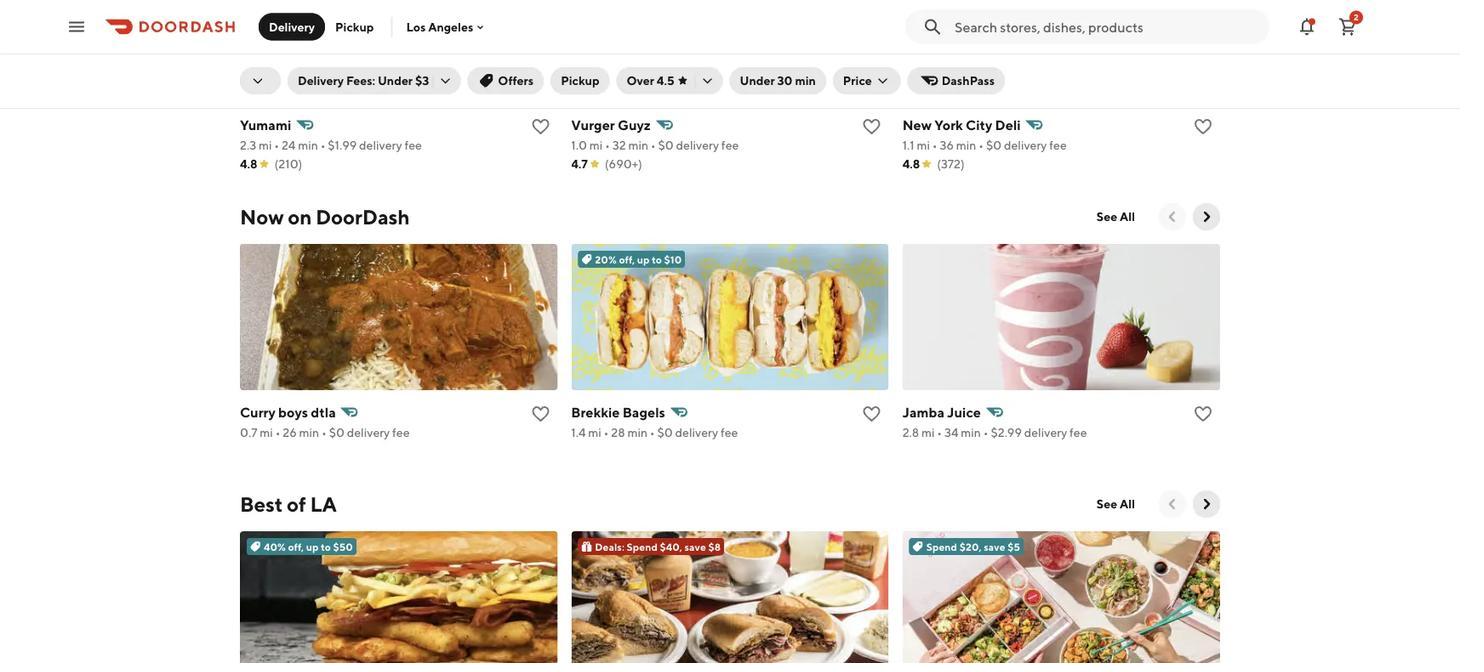 Task type: vqa. For each thing, say whether or not it's contained in the screenshot.
bottommost see
yes



Task type: locate. For each thing, give the bounding box(es) containing it.
mi for new york city deli
[[917, 138, 930, 152]]

pickup up fees:
[[335, 20, 374, 34]]

0 horizontal spatial spend
[[627, 541, 658, 553]]

2 see from the top
[[1097, 498, 1118, 512]]

$​0 down the bagels
[[658, 426, 673, 440]]

mi right 1.0
[[590, 138, 603, 152]]

los angeles
[[406, 20, 474, 34]]

fee
[[405, 138, 422, 152], [722, 138, 739, 152], [1050, 138, 1067, 152], [392, 426, 410, 440], [721, 426, 738, 440], [1070, 426, 1087, 440]]

(372)
[[937, 157, 965, 171]]

to for $10
[[652, 254, 662, 266]]

$8
[[708, 541, 721, 553]]

under
[[378, 74, 413, 88], [740, 74, 775, 88]]

click to add this store to your saved list image for vurger guyz
[[862, 117, 882, 137]]

pickup up vurger
[[561, 74, 600, 88]]

4.8 down 1.1
[[903, 157, 920, 171]]

open menu image
[[66, 17, 87, 37]]

pickup
[[335, 20, 374, 34], [561, 74, 600, 88]]

delivery right 26
[[347, 426, 390, 440]]

1 horizontal spatial pickup
[[561, 74, 600, 88]]

min
[[795, 74, 816, 88], [298, 138, 318, 152], [628, 138, 649, 152], [957, 138, 977, 152], [299, 426, 319, 440], [628, 426, 648, 440], [961, 426, 981, 440]]

under left 30
[[740, 74, 775, 88]]

0 vertical spatial see all
[[1097, 210, 1135, 224]]

2.3 mi • 24 min • $1.99 delivery fee
[[240, 138, 422, 152]]

• down guyz
[[651, 138, 656, 152]]

all
[[1120, 210, 1135, 224], [1120, 498, 1135, 512]]

mi for brekkie bagels
[[588, 426, 602, 440]]

1 vertical spatial pickup button
[[551, 67, 610, 94]]

min right 24
[[298, 138, 318, 152]]

(690+)
[[605, 157, 642, 171]]

yumami
[[240, 117, 291, 133]]

see all for best of la
[[1097, 498, 1135, 512]]

pickup button up fees:
[[325, 13, 384, 40]]

$​0 for curry boys dtla
[[329, 426, 345, 440]]

delivery down the over 4.5 button
[[676, 138, 719, 152]]

los angeles button
[[406, 20, 487, 34]]

0.7 mi • 26 min • $​0 delivery fee
[[240, 426, 410, 440]]

min inside the under 30 min "button"
[[795, 74, 816, 88]]

delivery for brekkie bagels
[[675, 426, 718, 440]]

2 under from the left
[[740, 74, 775, 88]]

to
[[652, 254, 662, 266], [321, 541, 331, 553]]

fee for brekkie bagels
[[721, 426, 738, 440]]

delivery right the $2.99
[[1025, 426, 1068, 440]]

1.4
[[571, 426, 586, 440]]

min right 34
[[961, 426, 981, 440]]

click to add this store to your saved list image for jamba juice
[[1193, 404, 1214, 425]]

0 vertical spatial all
[[1120, 210, 1135, 224]]

$​0 right 32 at the left top
[[658, 138, 674, 152]]

1 horizontal spatial off,
[[619, 254, 635, 266]]

1 vertical spatial to
[[321, 541, 331, 553]]

32
[[613, 138, 626, 152]]

1 vertical spatial off,
[[288, 541, 304, 553]]

delivery down deli
[[1004, 138, 1047, 152]]

0 vertical spatial see
[[1097, 210, 1118, 224]]

see all link for now on doordash
[[1087, 203, 1146, 231]]

0 vertical spatial delivery
[[269, 20, 315, 34]]

30
[[778, 74, 793, 88]]

36
[[940, 138, 954, 152]]

to left $50
[[321, 541, 331, 553]]

click to add this store to your saved list image for yumami
[[531, 117, 551, 137]]

1 horizontal spatial to
[[652, 254, 662, 266]]

1.1 mi • 36 min • $​0 delivery fee
[[903, 138, 1067, 152]]

up
[[637, 254, 650, 266], [306, 541, 319, 553]]

dashpass button
[[908, 67, 1005, 94]]

notification bell image
[[1297, 17, 1318, 37]]

min right the 36
[[957, 138, 977, 152]]

1 see from the top
[[1097, 210, 1118, 224]]

all for best of la
[[1120, 498, 1135, 512]]

2 see all from the top
[[1097, 498, 1135, 512]]

offers button
[[468, 67, 544, 94]]

4.7
[[571, 157, 588, 171]]

1 horizontal spatial save
[[984, 541, 1006, 553]]

delivery fees: under $3
[[298, 74, 429, 88]]

all left previous button of carousel image
[[1120, 210, 1135, 224]]

delivery inside delivery button
[[269, 20, 315, 34]]

1 vertical spatial see all
[[1097, 498, 1135, 512]]

• down dtla
[[322, 426, 327, 440]]

delivery button
[[259, 13, 325, 40]]

• left the $1.99
[[321, 138, 326, 152]]

• left the $2.99
[[984, 426, 989, 440]]

1 vertical spatial see
[[1097, 498, 1118, 512]]

min right 32 at the left top
[[628, 138, 649, 152]]

now on doordash
[[240, 205, 410, 229]]

mi right 1.4
[[588, 426, 602, 440]]

offers
[[498, 74, 534, 88]]

• left the 28
[[604, 426, 609, 440]]

all left previous button of carousel icon
[[1120, 498, 1135, 512]]

1 4.8 from the left
[[240, 157, 258, 171]]

1 horizontal spatial 4.8
[[903, 157, 920, 171]]

$50
[[333, 541, 353, 553]]

4.8 down 2.3
[[240, 157, 258, 171]]

best of la link
[[240, 491, 337, 518]]

new york city deli
[[903, 117, 1021, 133]]

off, right 40%
[[288, 541, 304, 553]]

city
[[966, 117, 993, 133]]

delivery right the $1.99
[[359, 138, 402, 152]]

$​0 for new york city deli
[[986, 138, 1002, 152]]

off, right 20%
[[619, 254, 635, 266]]

4.8 for new york city deli
[[903, 157, 920, 171]]

1 vertical spatial up
[[306, 541, 319, 553]]

min for vurger guyz
[[628, 138, 649, 152]]

best
[[240, 492, 283, 517]]

0 vertical spatial pickup button
[[325, 13, 384, 40]]

delivery
[[269, 20, 315, 34], [298, 74, 344, 88]]

Store search: begin typing to search for stores available on DoorDash text field
[[955, 17, 1260, 36]]

see all link left previous button of carousel image
[[1087, 203, 1146, 231]]

up for $50
[[306, 541, 319, 553]]

0 vertical spatial to
[[652, 254, 662, 266]]

2 see all link from the top
[[1087, 491, 1146, 518]]

0 vertical spatial off,
[[619, 254, 635, 266]]

1 vertical spatial delivery
[[298, 74, 344, 88]]

mi right 0.7
[[260, 426, 273, 440]]

$​0 down dtla
[[329, 426, 345, 440]]

see all
[[1097, 210, 1135, 224], [1097, 498, 1135, 512]]

0 horizontal spatial save
[[685, 541, 706, 553]]

0 horizontal spatial 4.8
[[240, 157, 258, 171]]

delivery
[[359, 138, 402, 152], [676, 138, 719, 152], [1004, 138, 1047, 152], [347, 426, 390, 440], [675, 426, 718, 440], [1025, 426, 1068, 440]]

4.8 for yumami
[[240, 157, 258, 171]]

click to add this store to your saved list image
[[531, 117, 551, 137], [862, 117, 882, 137], [1193, 117, 1214, 137], [862, 404, 882, 425], [1193, 404, 1214, 425]]

doordash
[[316, 205, 410, 229]]

mi right 2.8
[[922, 426, 935, 440]]

0 horizontal spatial to
[[321, 541, 331, 553]]

save
[[685, 541, 706, 553], [984, 541, 1006, 553]]

0 vertical spatial pickup
[[335, 20, 374, 34]]

20%
[[595, 254, 617, 266]]

1 horizontal spatial spend
[[927, 541, 958, 553]]

see all left previous button of carousel image
[[1097, 210, 1135, 224]]

see all link left previous button of carousel icon
[[1087, 491, 1146, 518]]

0 vertical spatial see all link
[[1087, 203, 1146, 231]]

jamba juice
[[903, 405, 981, 421]]

pickup button
[[325, 13, 384, 40], [551, 67, 610, 94]]

see all left previous button of carousel icon
[[1097, 498, 1135, 512]]

mi right 2.3
[[259, 138, 272, 152]]

$​0 down deli
[[986, 138, 1002, 152]]

• down city
[[979, 138, 984, 152]]

$10
[[664, 254, 682, 266]]

4.8
[[240, 157, 258, 171], [903, 157, 920, 171]]

see left previous button of carousel icon
[[1097, 498, 1118, 512]]

$1.99
[[328, 138, 357, 152]]

1 horizontal spatial under
[[740, 74, 775, 88]]

delivery for jamba juice
[[1025, 426, 1068, 440]]

1 all from the top
[[1120, 210, 1135, 224]]

delivery for vurger guyz
[[676, 138, 719, 152]]

min right 26
[[299, 426, 319, 440]]

0 vertical spatial up
[[637, 254, 650, 266]]

up left $50
[[306, 541, 319, 553]]

1 see all link from the top
[[1087, 203, 1146, 231]]

off, for 40%
[[288, 541, 304, 553]]

previous button of carousel image
[[1164, 209, 1181, 226]]

• left 26
[[275, 426, 280, 440]]

20% off, up to $10
[[595, 254, 682, 266]]

save left $8 at the bottom of page
[[685, 541, 706, 553]]

2
[[1354, 12, 1359, 22]]

0 horizontal spatial up
[[306, 541, 319, 553]]

see all link for best of la
[[1087, 491, 1146, 518]]

2 4.8 from the left
[[903, 157, 920, 171]]

min right the 28
[[628, 426, 648, 440]]

spend left $40,
[[627, 541, 658, 553]]

spend
[[627, 541, 658, 553], [927, 541, 958, 553]]

1 horizontal spatial up
[[637, 254, 650, 266]]

off,
[[619, 254, 635, 266], [288, 541, 304, 553]]

mi for jamba juice
[[922, 426, 935, 440]]

see all link
[[1087, 203, 1146, 231], [1087, 491, 1146, 518]]

see left previous button of carousel image
[[1097, 210, 1118, 224]]

under left $3
[[378, 74, 413, 88]]

click to add this store to your saved list image
[[531, 404, 551, 425]]

spend left $20,
[[927, 541, 958, 553]]

pickup button up vurger
[[551, 67, 610, 94]]

1 see all from the top
[[1097, 210, 1135, 224]]

la
[[310, 492, 337, 517]]

$5
[[1008, 541, 1021, 553]]

2 all from the top
[[1120, 498, 1135, 512]]

save left the $5 at the right of page
[[984, 541, 1006, 553]]

mi right 1.1
[[917, 138, 930, 152]]

delivery right the 28
[[675, 426, 718, 440]]

up left $10
[[637, 254, 650, 266]]

• left 32 at the left top
[[605, 138, 610, 152]]

• left 34
[[937, 426, 942, 440]]

click to add this store to your saved list image for brekkie bagels
[[862, 404, 882, 425]]

delivery for new york city deli
[[1004, 138, 1047, 152]]

see for doordash
[[1097, 210, 1118, 224]]

0 horizontal spatial off,
[[288, 541, 304, 553]]

$​0
[[658, 138, 674, 152], [986, 138, 1002, 152], [329, 426, 345, 440], [658, 426, 673, 440]]

click to add this store to your saved list image for new york city deli
[[1193, 117, 1214, 137]]

up for $10
[[637, 254, 650, 266]]

1 vertical spatial see all link
[[1087, 491, 1146, 518]]

1.0 mi • 32 min • $​0 delivery fee
[[571, 138, 739, 152]]

mi
[[259, 138, 272, 152], [590, 138, 603, 152], [917, 138, 930, 152], [260, 426, 273, 440], [588, 426, 602, 440], [922, 426, 935, 440]]

curry
[[240, 405, 276, 421]]

price
[[843, 74, 872, 88]]

$40,
[[660, 541, 683, 553]]

dashpass
[[942, 74, 995, 88]]

$20,
[[960, 541, 982, 553]]

to left $10
[[652, 254, 662, 266]]

1 vertical spatial all
[[1120, 498, 1135, 512]]

0 horizontal spatial under
[[378, 74, 413, 88]]

min right 30
[[795, 74, 816, 88]]

1 under from the left
[[378, 74, 413, 88]]



Task type: describe. For each thing, give the bounding box(es) containing it.
$2.99
[[991, 426, 1022, 440]]

min for jamba juice
[[961, 426, 981, 440]]

28
[[611, 426, 625, 440]]

fee for curry boys dtla
[[392, 426, 410, 440]]

next button of carousel image
[[1198, 496, 1215, 513]]

1 spend from the left
[[627, 541, 658, 553]]

vurger
[[571, 117, 615, 133]]

vurger guyz
[[571, 117, 651, 133]]

4.5
[[657, 74, 675, 88]]

fee for yumami
[[405, 138, 422, 152]]

next button of carousel image
[[1198, 209, 1215, 226]]

mi for curry boys dtla
[[260, 426, 273, 440]]

2 button
[[1331, 10, 1365, 44]]

1 vertical spatial pickup
[[561, 74, 600, 88]]

now on doordash link
[[240, 203, 410, 231]]

curry boys dtla
[[240, 405, 336, 421]]

new
[[903, 117, 932, 133]]

1 save from the left
[[685, 541, 706, 553]]

to for $50
[[321, 541, 331, 553]]

fee for new york city deli
[[1050, 138, 1067, 152]]

guyz
[[618, 117, 651, 133]]

0 horizontal spatial pickup
[[335, 20, 374, 34]]

2 save from the left
[[984, 541, 1006, 553]]

$​0 for vurger guyz
[[658, 138, 674, 152]]

$​0 for brekkie bagels
[[658, 426, 673, 440]]

over
[[627, 74, 655, 88]]

fee for jamba juice
[[1070, 426, 1087, 440]]

$3
[[415, 74, 429, 88]]

24
[[282, 138, 296, 152]]

all for now on doordash
[[1120, 210, 1135, 224]]

of
[[287, 492, 306, 517]]

previous button of carousel image
[[1164, 496, 1181, 513]]

2.8
[[903, 426, 919, 440]]

bagels
[[623, 405, 665, 421]]

brekkie bagels
[[571, 405, 665, 421]]

(210)
[[275, 157, 302, 171]]

min for brekkie bagels
[[628, 426, 648, 440]]

under 30 min
[[740, 74, 816, 88]]

min for new york city deli
[[957, 138, 977, 152]]

deals: spend $40, save $8
[[595, 541, 721, 553]]

2.8 mi • 34 min • $2.99 delivery fee
[[903, 426, 1087, 440]]

under 30 min button
[[730, 67, 826, 94]]

under inside "button"
[[740, 74, 775, 88]]

spend $20, save $5
[[927, 541, 1021, 553]]

see all for now on doordash
[[1097, 210, 1135, 224]]

delivery for yumami
[[359, 138, 402, 152]]

see for la
[[1097, 498, 1118, 512]]

2.3
[[240, 138, 256, 152]]

min for yumami
[[298, 138, 318, 152]]

0.7
[[240, 426, 257, 440]]

dtla
[[311, 405, 336, 421]]

best of la
[[240, 492, 337, 517]]

delivery for curry boys dtla
[[347, 426, 390, 440]]

mi for vurger guyz
[[590, 138, 603, 152]]

on
[[288, 205, 312, 229]]

26
[[283, 426, 297, 440]]

40% off, up to $50
[[264, 541, 353, 553]]

1.4 mi • 28 min • $​0 delivery fee
[[571, 426, 738, 440]]

0 horizontal spatial pickup button
[[325, 13, 384, 40]]

brekkie
[[571, 405, 620, 421]]

boys
[[278, 405, 308, 421]]

34
[[945, 426, 959, 440]]

• down the bagels
[[650, 426, 655, 440]]

price button
[[833, 67, 901, 94]]

juice
[[948, 405, 981, 421]]

2 spend from the left
[[927, 541, 958, 553]]

40%
[[264, 541, 286, 553]]

now
[[240, 205, 284, 229]]

angeles
[[428, 20, 474, 34]]

fees:
[[346, 74, 375, 88]]

• left the 36
[[933, 138, 938, 152]]

over 4.5 button
[[617, 67, 723, 94]]

• left 24
[[274, 138, 279, 152]]

deli
[[996, 117, 1021, 133]]

1.0
[[571, 138, 587, 152]]

off, for 20%
[[619, 254, 635, 266]]

delivery for delivery
[[269, 20, 315, 34]]

york
[[935, 117, 963, 133]]

1.1
[[903, 138, 915, 152]]

1 horizontal spatial pickup button
[[551, 67, 610, 94]]

los
[[406, 20, 426, 34]]

min for curry boys dtla
[[299, 426, 319, 440]]

jamba
[[903, 405, 945, 421]]

1 items, open order cart image
[[1338, 17, 1358, 37]]

mi for yumami
[[259, 138, 272, 152]]

fee for vurger guyz
[[722, 138, 739, 152]]

over 4.5
[[627, 74, 675, 88]]

deals:
[[595, 541, 625, 553]]

delivery for delivery fees: under $3
[[298, 74, 344, 88]]



